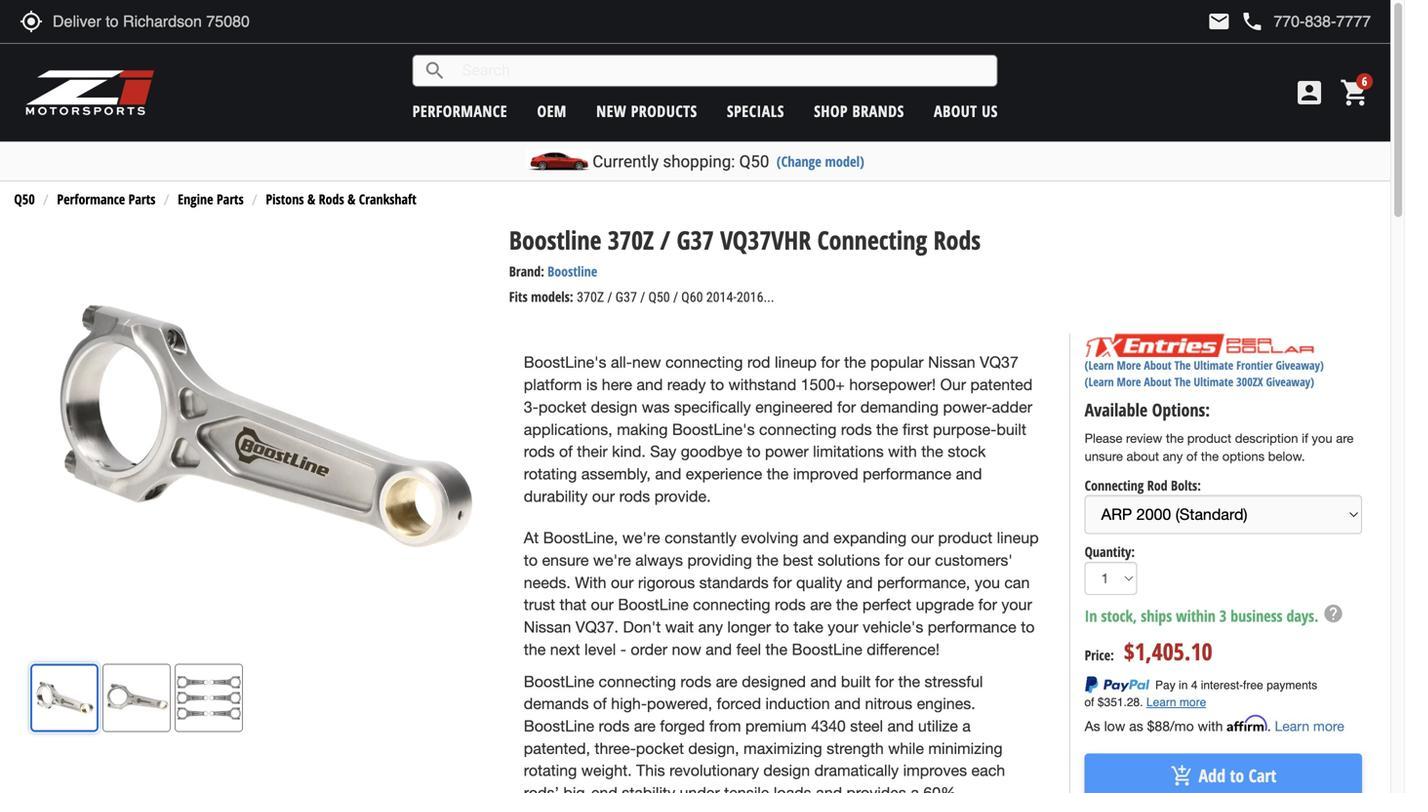 Task type: vqa. For each thing, say whether or not it's contained in the screenshot.
Heater inside THE Z1 ALUMINUM COOLANT BLEEDER PORT - HEATER HOSE STAR STAR STAR STAR STAR (141)
no



Task type: describe. For each thing, give the bounding box(es) containing it.
and up was
[[637, 376, 663, 394]]

connecting rod bolts:
[[1085, 476, 1201, 495]]

the down options:
[[1166, 431, 1184, 446]]

and up 4340
[[835, 695, 861, 713]]

0 vertical spatial rods
[[319, 190, 344, 209]]

new inside boostline's all-new connecting rod lineup for the popular nissan vq37 platform is here and ready to withstand 1500+ horsepower! our patented 3-pocket design was specifically engineered for demanding power-adder applications, making boostline's connecting rods the first purpose-built rods of their kind. say goodbye to power limitations with the stock rotating assembly, and experience the improved performance and durability our rods provide.
[[632, 354, 661, 372]]

best
[[783, 551, 813, 570]]

products
[[631, 101, 698, 122]]

to left power
[[747, 443, 761, 461]]

0 horizontal spatial g37
[[616, 289, 637, 306]]

business
[[1231, 606, 1283, 627]]

0 vertical spatial boostline
[[509, 222, 602, 257]]

q50 inside boostline 370z / g37 vq37vhr connecting rods brand: boostline fits models: 370z / g37 / q50 / q60 2014-2016...
[[649, 289, 670, 306]]

improves
[[903, 762, 967, 780]]

dramatically
[[815, 762, 899, 780]]

are down high-
[[634, 717, 656, 735]]

rods inside at boostline, we're constantly evolving and expanding our product lineup to ensure we're always providing the best solutions for our customers' needs. with our rigorous standards for quality and performance, you can trust that our boostline connecting rods are the perfect upgrade for your nissan vq37. don't wait any longer to take your vehicle's performance to the next level - order now and feel the boostline difference!
[[775, 596, 806, 614]]

phone
[[1241, 10, 1264, 33]]

maximizing
[[744, 740, 822, 758]]

review
[[1126, 431, 1163, 446]]

boostline up the patented,
[[524, 717, 594, 735]]

applications,
[[524, 420, 613, 439]]

expanding
[[834, 529, 907, 547]]

fits
[[509, 288, 528, 306]]

connecting down the engineered
[[759, 420, 837, 439]]

take
[[794, 618, 824, 636]]

design inside boostline connecting rods are designed and built for the stressful demands of high-powered, forced induction and nitrous engines. boostline rods are forged from premium 4340 steel and utilize a patented, three-pocket design, maximizing strength while minimizing rotating weight. this revolutionary design dramatically improves each rods' big-end stability under tensile loads and provides
[[764, 762, 810, 780]]

say
[[650, 443, 677, 461]]

minimizing
[[929, 740, 1003, 758]]

now
[[672, 641, 702, 659]]

to up specifically
[[711, 376, 724, 394]]

purpose-
[[933, 420, 997, 439]]

new products link
[[597, 101, 698, 122]]

ready
[[667, 376, 706, 394]]

1 vertical spatial we're
[[593, 551, 631, 570]]

1 & from the left
[[307, 190, 315, 209]]

performance inside boostline's all-new connecting rod lineup for the popular nissan vq37 platform is here and ready to withstand 1500+ horsepower! our patented 3-pocket design was specifically engineered for demanding power-adder applications, making boostline's connecting rods the first purpose-built rods of their kind. say goodbye to power limitations with the stock rotating assembly, and experience the improved performance and durability our rods provide.
[[863, 465, 952, 483]]

2 & from the left
[[348, 190, 356, 209]]

evolving
[[741, 529, 799, 547]]

built inside boostline connecting rods are designed and built for the stressful demands of high-powered, forced induction and nitrous engines. boostline rods are forged from premium 4340 steel and utilize a patented, three-pocket design, maximizing strength while minimizing rotating weight. this revolutionary design dramatically improves each rods' big-end stability under tensile loads and provides
[[841, 673, 871, 691]]

boostline up "demands"
[[524, 673, 594, 691]]

high-
[[611, 695, 647, 713]]

1 horizontal spatial 370z
[[608, 222, 654, 257]]

and up while
[[888, 717, 914, 735]]

in
[[1085, 606, 1098, 627]]

and down stock
[[956, 465, 982, 483]]

their
[[577, 443, 608, 461]]

for down expanding
[[885, 551, 904, 570]]

horsepower!
[[849, 376, 936, 394]]

goodbye
[[681, 443, 743, 461]]

1 vertical spatial q50
[[14, 190, 35, 209]]

cart
[[1249, 764, 1277, 788]]

boostline,
[[543, 529, 618, 547]]

are inside at boostline, we're constantly evolving and expanding our product lineup to ensure we're always providing the best solutions for our customers' needs. with our rigorous standards for quality and performance, you can trust that our boostline connecting rods are the perfect upgrade for your nissan vq37. don't wait any longer to take your vehicle's performance to the next level - order now and feel the boostline difference!
[[810, 596, 832, 614]]

rods down the assembly,
[[619, 487, 650, 505]]

pocket inside boostline's all-new connecting rod lineup for the popular nissan vq37 platform is here and ready to withstand 1500+ horsepower! our patented 3-pocket design was specifically engineered for demanding power-adder applications, making boostline's connecting rods the first purpose-built rods of their kind. say goodbye to power limitations with the stock rotating assembly, and experience the improved performance and durability our rods provide.
[[539, 398, 587, 416]]

next
[[550, 641, 580, 659]]

q50 link
[[14, 190, 35, 209]]

trust
[[524, 596, 555, 614]]

in stock, ships within 3 business days. help
[[1085, 603, 1344, 627]]

(learn more about the ultimate frontier giveaway) (learn more about the ultimate 300zx giveaway) available options: please review the product description if you are unsure about any of the options below.
[[1085, 357, 1354, 464]]

0 vertical spatial we're
[[623, 529, 660, 547]]

are inside the (learn more about the ultimate frontier giveaway) (learn more about the ultimate 300zx giveaway) available options: please review the product description if you are unsure about any of the options below.
[[1336, 431, 1354, 446]]

frontier
[[1237, 357, 1273, 373]]

Search search field
[[447, 56, 997, 86]]

the down quality
[[836, 596, 858, 614]]

brand:
[[509, 262, 545, 281]]

mail link
[[1208, 10, 1231, 33]]

designed
[[742, 673, 806, 691]]

1 more from the top
[[1117, 357, 1141, 373]]

boostline up "don't"
[[618, 596, 689, 614]]

engineered
[[756, 398, 833, 416]]

while
[[888, 740, 924, 758]]

boostline link
[[548, 262, 597, 281]]

(learn more about the ultimate 300zx giveaway) link
[[1085, 374, 1315, 390]]

options
[[1223, 449, 1265, 464]]

performance
[[57, 190, 125, 209]]

pistons & rods & crankshaft
[[266, 190, 417, 209]]

utilize
[[918, 717, 958, 735]]

rods up three-
[[599, 717, 630, 735]]

available
[[1085, 398, 1148, 422]]

as
[[1129, 718, 1144, 734]]

rods inside boostline 370z / g37 vq37vhr connecting rods brand: boostline fits models: 370z / g37 / q50 / q60 2014-2016...
[[934, 222, 981, 257]]

days.
[[1287, 606, 1319, 627]]

for down best
[[773, 574, 792, 592]]

and left feel
[[706, 641, 732, 659]]

at
[[524, 529, 539, 547]]

three-
[[595, 740, 636, 758]]

2 horizontal spatial q50
[[739, 152, 769, 171]]

1 the from the top
[[1175, 357, 1191, 373]]

bolts:
[[1171, 476, 1201, 495]]

2 the from the top
[[1175, 374, 1191, 390]]

if
[[1302, 431, 1309, 446]]

with inside boostline's all-new connecting rod lineup for the popular nissan vq37 platform is here and ready to withstand 1500+ horsepower! our patented 3-pocket design was specifically engineered for demanding power-adder applications, making boostline's connecting rods the first purpose-built rods of their kind. say goodbye to power limitations with the stock rotating assembly, and experience the improved performance and durability our rods provide.
[[888, 443, 917, 461]]

product inside the (learn more about the ultimate frontier giveaway) (learn more about the ultimate 300zx giveaway) available options: please review the product description if you are unsure about any of the options below.
[[1188, 431, 1232, 446]]

phone link
[[1241, 10, 1371, 33]]

was
[[642, 398, 670, 416]]

us
[[982, 101, 998, 122]]

the left next
[[524, 641, 546, 659]]

2014-
[[706, 289, 737, 306]]

nissan inside at boostline, we're constantly evolving and expanding our product lineup to ensure we're always providing the best solutions for our customers' needs. with our rigorous standards for quality and performance, you can trust that our boostline connecting rods are the perfect upgrade for your nissan vq37. don't wait any longer to take your vehicle's performance to the next level - order now and feel the boostline difference!
[[524, 618, 571, 636]]

low
[[1104, 718, 1126, 734]]

the right feel
[[766, 641, 788, 659]]

3-
[[524, 398, 539, 416]]

about us link
[[934, 101, 998, 122]]

shopping_cart
[[1340, 77, 1371, 108]]

any inside at boostline, we're constantly evolving and expanding our product lineup to ensure we're always providing the best solutions for our customers' needs. with our rigorous standards for quality and performance, you can trust that our boostline connecting rods are the perfect upgrade for your nissan vq37. don't wait any longer to take your vehicle's performance to the next level - order now and feel the boostline difference!
[[698, 618, 723, 636]]

my_location
[[20, 10, 43, 33]]

the down 'evolving'
[[757, 551, 779, 570]]

you inside the (learn more about the ultimate frontier giveaway) (learn more about the ultimate 300zx giveaway) available options: please review the product description if you are unsure about any of the options below.
[[1312, 431, 1333, 446]]

of inside boostline's all-new connecting rod lineup for the popular nissan vq37 platform is here and ready to withstand 1500+ horsepower! our patented 3-pocket design was specifically engineered for demanding power-adder applications, making boostline's connecting rods the first purpose-built rods of their kind. say goodbye to power limitations with the stock rotating assembly, and experience the improved performance and durability our rods provide.
[[559, 443, 573, 461]]

forged
[[660, 717, 705, 735]]

2016...
[[737, 289, 775, 306]]

help
[[1323, 603, 1344, 625]]

longer
[[728, 618, 771, 636]]

the down power
[[767, 465, 789, 483]]

and down "dramatically" at the right bottom of the page
[[816, 784, 842, 794]]

limitations
[[813, 443, 884, 461]]

of inside boostline connecting rods are designed and built for the stressful demands of high-powered, forced induction and nitrous engines. boostline rods are forged from premium 4340 steel and utilize a patented, three-pocket design, maximizing strength while minimizing rotating weight. this revolutionary design dramatically improves each rods' big-end stability under tensile loads and provides
[[593, 695, 607, 713]]

parts for performance parts
[[129, 190, 156, 209]]

rods down applications,
[[524, 443, 555, 461]]

any inside the (learn more about the ultimate frontier giveaway) (learn more about the ultimate 300zx giveaway) available options: please review the product description if you are unsure about any of the options below.
[[1163, 449, 1183, 464]]

rotating inside boostline's all-new connecting rod lineup for the popular nissan vq37 platform is here and ready to withstand 1500+ horsepower! our patented 3-pocket design was specifically engineered for demanding power-adder applications, making boostline's connecting rods the first purpose-built rods of their kind. say goodbye to power limitations with the stock rotating assembly, and experience the improved performance and durability our rods provide.
[[524, 465, 577, 483]]

1 ultimate from the top
[[1194, 357, 1234, 373]]

z1 motorsports logo image
[[24, 68, 156, 117]]

improved
[[793, 465, 859, 483]]

revolutionary
[[670, 762, 759, 780]]

experience
[[686, 465, 763, 483]]

and down solutions
[[847, 574, 873, 592]]

to down at
[[524, 551, 538, 570]]

1 horizontal spatial your
[[1002, 596, 1032, 614]]

2 ultimate from the top
[[1194, 374, 1234, 390]]

rods'
[[524, 784, 559, 794]]

1 vertical spatial about
[[1144, 357, 1172, 373]]

engine
[[178, 190, 213, 209]]

and up best
[[803, 529, 829, 547]]

0 vertical spatial performance
[[413, 101, 508, 122]]

rigorous
[[638, 574, 695, 592]]

engine parts
[[178, 190, 244, 209]]

stock,
[[1101, 606, 1137, 627]]

wait
[[665, 618, 694, 636]]

with inside as low as $88 /mo with affirm . learn more
[[1198, 718, 1223, 734]]

stressful
[[925, 673, 983, 691]]

upgrade
[[916, 596, 974, 614]]

always
[[636, 551, 683, 570]]

boostline's all-new connecting rod lineup for the popular nissan vq37 platform is here and ready to withstand 1500+ horsepower! our patented 3-pocket design was specifically engineered for demanding power-adder applications, making boostline's connecting rods the first purpose-built rods of their kind. say goodbye to power limitations with the stock rotating assembly, and experience the improved performance and durability our rods provide.
[[524, 354, 1033, 505]]

patented,
[[524, 740, 590, 758]]

add
[[1199, 764, 1226, 788]]

300zx
[[1237, 374, 1264, 390]]



Task type: locate. For each thing, give the bounding box(es) containing it.
1 vertical spatial g37
[[616, 289, 637, 306]]

and down the say
[[655, 465, 682, 483]]

the up (learn more about the ultimate 300zx giveaway) link
[[1175, 357, 1191, 373]]

boostline up boostline link
[[509, 222, 602, 257]]

connecting up high-
[[599, 673, 676, 691]]

built up nitrous
[[841, 673, 871, 691]]

shop brands
[[814, 101, 905, 122]]

the down demanding
[[877, 420, 899, 439]]

1 vertical spatial boostline's
[[672, 420, 755, 439]]

0 vertical spatial with
[[888, 443, 917, 461]]

0 vertical spatial more
[[1117, 357, 1141, 373]]

of inside the (learn more about the ultimate frontier giveaway) (learn more about the ultimate 300zx giveaway) available options: please review the product description if you are unsure about any of the options below.
[[1187, 449, 1198, 464]]

lineup up can
[[997, 529, 1039, 547]]

370z down boostline link
[[577, 289, 604, 306]]

0 horizontal spatial with
[[888, 443, 917, 461]]

for right upgrade
[[979, 596, 997, 614]]

0 horizontal spatial you
[[975, 574, 1000, 592]]

are
[[1336, 431, 1354, 446], [810, 596, 832, 614], [716, 673, 738, 691], [634, 717, 656, 735]]

about
[[1127, 449, 1159, 464]]

mail phone
[[1208, 10, 1264, 33]]

provide.
[[655, 487, 711, 505]]

to left take
[[776, 618, 789, 636]]

boostline
[[509, 222, 602, 257], [548, 262, 597, 281]]

1 vertical spatial performance
[[863, 465, 952, 483]]

1 vertical spatial (learn
[[1085, 374, 1114, 390]]

connecting inside at boostline, we're constantly evolving and expanding our product lineup to ensure we're always providing the best solutions for our customers' needs. with our rigorous standards for quality and performance, you can trust that our boostline connecting rods are the perfect upgrade for your nissan vq37. don't wait any longer to take your vehicle's performance to the next level - order now and feel the boostline difference!
[[693, 596, 771, 614]]

oem
[[537, 101, 567, 122]]

unsure
[[1085, 449, 1123, 464]]

giveaway) down frontier
[[1266, 374, 1315, 390]]

more
[[1117, 357, 1141, 373], [1117, 374, 1141, 390]]

add_shopping_cart
[[1171, 765, 1194, 788]]

learn more link
[[1275, 718, 1345, 734]]

parts right performance
[[129, 190, 156, 209]]

lineup inside boostline's all-new connecting rod lineup for the popular nissan vq37 platform is here and ready to withstand 1500+ horsepower! our patented 3-pocket design was specifically engineered for demanding power-adder applications, making boostline's connecting rods the first purpose-built rods of their kind. say goodbye to power limitations with the stock rotating assembly, and experience the improved performance and durability our rods provide.
[[775, 354, 817, 372]]

performance
[[413, 101, 508, 122], [863, 465, 952, 483], [928, 618, 1017, 636]]

connecting inside boostline connecting rods are designed and built for the stressful demands of high-powered, forced induction and nitrous engines. boostline rods are forged from premium 4340 steel and utilize a patented, three-pocket design, maximizing strength while minimizing rotating weight. this revolutionary design dramatically improves each rods' big-end stability under tensile loads and provides
[[599, 673, 676, 691]]

making
[[617, 420, 668, 439]]

design up the loads
[[764, 762, 810, 780]]

0 horizontal spatial 370z
[[577, 289, 604, 306]]

0 vertical spatial ultimate
[[1194, 357, 1234, 373]]

powered,
[[647, 695, 713, 713]]

stability
[[622, 784, 675, 794]]

1 horizontal spatial new
[[632, 354, 661, 372]]

2 vertical spatial q50
[[649, 289, 670, 306]]

1 horizontal spatial g37
[[677, 222, 714, 257]]

is
[[586, 376, 598, 394]]

1 vertical spatial connecting
[[1085, 476, 1144, 495]]

0 vertical spatial rotating
[[524, 465, 577, 483]]

of up bolts:
[[1187, 449, 1198, 464]]

0 horizontal spatial nissan
[[524, 618, 571, 636]]

we're up with
[[593, 551, 631, 570]]

1 horizontal spatial any
[[1163, 449, 1183, 464]]

for up nitrous
[[875, 673, 894, 691]]

tensile
[[724, 784, 770, 794]]

the inside boostline connecting rods are designed and built for the stressful demands of high-powered, forced induction and nitrous engines. boostline rods are forged from premium 4340 steel and utilize a patented, three-pocket design, maximizing strength while minimizing rotating weight. this revolutionary design dramatically improves each rods' big-end stability under tensile loads and provides
[[899, 673, 921, 691]]

0 vertical spatial any
[[1163, 449, 1183, 464]]

new up here
[[632, 354, 661, 372]]

engine parts link
[[178, 190, 244, 209]]

0 vertical spatial you
[[1312, 431, 1333, 446]]

0 vertical spatial the
[[1175, 357, 1191, 373]]

nissan up our
[[928, 354, 976, 372]]

for inside boostline connecting rods are designed and built for the stressful demands of high-powered, forced induction and nitrous engines. boostline rods are forged from premium 4340 steel and utilize a patented, three-pocket design, maximizing strength while minimizing rotating weight. this revolutionary design dramatically improves each rods' big-end stability under tensile loads and provides
[[875, 673, 894, 691]]

about left us
[[934, 101, 978, 122]]

standards
[[699, 574, 769, 592]]

0 horizontal spatial boostline's
[[524, 354, 607, 372]]

the down (learn more about the ultimate frontier giveaway) link
[[1175, 374, 1191, 390]]

3
[[1220, 606, 1227, 627]]

of left high-
[[593, 695, 607, 713]]

connecting down standards
[[693, 596, 771, 614]]

new up currently
[[597, 101, 627, 122]]

we're up always
[[623, 529, 660, 547]]

connecting inside boostline 370z / g37 vq37vhr connecting rods brand: boostline fits models: 370z / g37 / q50 / q60 2014-2016...
[[818, 222, 927, 257]]

currently shopping: q50 (change model)
[[593, 152, 865, 171]]

0 vertical spatial new
[[597, 101, 627, 122]]

1 vertical spatial more
[[1117, 374, 1141, 390]]

2 vertical spatial performance
[[928, 618, 1017, 636]]

pocket inside boostline connecting rods are designed and built for the stressful demands of high-powered, forced induction and nitrous engines. boostline rods are forged from premium 4340 steel and utilize a patented, three-pocket design, maximizing strength while minimizing rotating weight. this revolutionary design dramatically improves each rods' big-end stability under tensile loads and provides
[[636, 740, 684, 758]]

rotating
[[524, 465, 577, 483], [524, 762, 577, 780]]

with right /mo
[[1198, 718, 1223, 734]]

1 vertical spatial giveaway)
[[1266, 374, 1315, 390]]

1 horizontal spatial lineup
[[997, 529, 1039, 547]]

needs.
[[524, 574, 571, 592]]

1 horizontal spatial q50
[[649, 289, 670, 306]]

pistons
[[266, 190, 304, 209]]

platform
[[524, 376, 582, 394]]

built down the adder
[[997, 420, 1027, 439]]

connecting up ready
[[666, 354, 743, 372]]

each
[[972, 762, 1006, 780]]

kind.
[[612, 443, 646, 461]]

you right if
[[1312, 431, 1333, 446]]

shop
[[814, 101, 848, 122]]

q50 left performance
[[14, 190, 35, 209]]

2 rotating from the top
[[524, 762, 577, 780]]

for down 1500+
[[837, 398, 856, 416]]

boostline's up platform in the left of the page
[[524, 354, 607, 372]]

nissan down trust
[[524, 618, 571, 636]]

rotating inside boostline connecting rods are designed and built for the stressful demands of high-powered, forced induction and nitrous engines. boostline rods are forged from premium 4340 steel and utilize a patented, three-pocket design, maximizing strength while minimizing rotating weight. this revolutionary design dramatically improves each rods' big-end stability under tensile loads and provides
[[524, 762, 577, 780]]

1 horizontal spatial built
[[997, 420, 1027, 439]]

performance down first
[[863, 465, 952, 483]]

rod
[[747, 354, 771, 372]]

lineup up 1500+
[[775, 354, 817, 372]]

are down quality
[[810, 596, 832, 614]]

under
[[680, 784, 720, 794]]

design inside boostline's all-new connecting rod lineup for the popular nissan vq37 platform is here and ready to withstand 1500+ horsepower! our patented 3-pocket design was specifically engineered for demanding power-adder applications, making boostline's connecting rods the first purpose-built rods of their kind. say goodbye to power limitations with the stock rotating assembly, and experience the improved performance and durability our rods provide.
[[591, 398, 638, 416]]

2 vertical spatial about
[[1144, 374, 1172, 390]]

1 rotating from the top
[[524, 465, 577, 483]]

for up 1500+
[[821, 354, 840, 372]]

0 horizontal spatial rods
[[319, 190, 344, 209]]

weight.
[[581, 762, 632, 780]]

$1,405.10
[[1124, 636, 1213, 668]]

boostline's down specifically
[[672, 420, 755, 439]]

the up nitrous
[[899, 673, 921, 691]]

1 horizontal spatial with
[[1198, 718, 1223, 734]]

0 horizontal spatial built
[[841, 673, 871, 691]]

0 vertical spatial about
[[934, 101, 978, 122]]

all-
[[611, 354, 632, 372]]

0 vertical spatial connecting
[[818, 222, 927, 257]]

performance down search
[[413, 101, 508, 122]]

1 vertical spatial with
[[1198, 718, 1223, 734]]

of
[[559, 443, 573, 461], [1187, 449, 1198, 464], [593, 695, 607, 713]]

q50 left (change at right
[[739, 152, 769, 171]]

power-
[[943, 398, 992, 416]]

0 vertical spatial lineup
[[775, 354, 817, 372]]

0 horizontal spatial lineup
[[775, 354, 817, 372]]

quality
[[796, 574, 842, 592]]

0 horizontal spatial of
[[559, 443, 573, 461]]

the up 1500+
[[844, 354, 866, 372]]

premium
[[746, 717, 807, 735]]

1 vertical spatial built
[[841, 673, 871, 691]]

1 horizontal spatial pocket
[[636, 740, 684, 758]]

within
[[1176, 606, 1216, 627]]

about up (learn more about the ultimate 300zx giveaway) link
[[1144, 357, 1172, 373]]

to
[[711, 376, 724, 394], [747, 443, 761, 461], [524, 551, 538, 570], [776, 618, 789, 636], [1021, 618, 1035, 636], [1230, 764, 1245, 788]]

we're
[[623, 529, 660, 547], [593, 551, 631, 570]]

q50 left q60
[[649, 289, 670, 306]]

rods up take
[[775, 596, 806, 614]]

1 horizontal spatial connecting
[[1085, 476, 1144, 495]]

1 horizontal spatial of
[[593, 695, 607, 713]]

perfect
[[863, 596, 912, 614]]

product inside at boostline, we're constantly evolving and expanding our product lineup to ensure we're always providing the best solutions for our customers' needs. with our rigorous standards for quality and performance, you can trust that our boostline connecting rods are the perfect upgrade for your nissan vq37. don't wait any longer to take your vehicle's performance to the next level - order now and feel the boostline difference!
[[938, 529, 993, 547]]

parts
[[129, 190, 156, 209], [217, 190, 244, 209]]

are right if
[[1336, 431, 1354, 446]]

1 vertical spatial design
[[764, 762, 810, 780]]

0 vertical spatial q50
[[739, 152, 769, 171]]

shop brands link
[[814, 101, 905, 122]]

& right pistons
[[307, 190, 315, 209]]

0 horizontal spatial connecting
[[818, 222, 927, 257]]

first
[[903, 420, 929, 439]]

add_shopping_cart add to cart
[[1171, 764, 1277, 788]]

your
[[1002, 596, 1032, 614], [828, 618, 859, 636]]

provides
[[847, 784, 907, 794]]

any right about
[[1163, 449, 1183, 464]]

rods
[[841, 420, 872, 439], [524, 443, 555, 461], [619, 487, 650, 505], [775, 596, 806, 614], [681, 673, 712, 691], [599, 717, 630, 735]]

end
[[591, 784, 618, 794]]

1 vertical spatial nissan
[[524, 618, 571, 636]]

connecting down 'unsure'
[[1085, 476, 1144, 495]]

0 horizontal spatial any
[[698, 618, 723, 636]]

you inside at boostline, we're constantly evolving and expanding our product lineup to ensure we're always providing the best solutions for our customers' needs. with our rigorous standards for quality and performance, you can trust that our boostline connecting rods are the perfect upgrade for your nissan vq37. don't wait any longer to take your vehicle's performance to the next level - order now and feel the boostline difference!
[[975, 574, 1000, 592]]

nissan inside boostline's all-new connecting rod lineup for the popular nissan vq37 platform is here and ready to withstand 1500+ horsepower! our patented 3-pocket design was specifically engineered for demanding power-adder applications, making boostline's connecting rods the first purpose-built rods of their kind. say goodbye to power limitations with the stock rotating assembly, and experience the improved performance and durability our rods provide.
[[928, 354, 976, 372]]

the left options
[[1201, 449, 1219, 464]]

our
[[941, 376, 966, 394]]

1 horizontal spatial you
[[1312, 431, 1333, 446]]

are up forced
[[716, 673, 738, 691]]

giveaway) right frontier
[[1276, 357, 1324, 373]]

0 horizontal spatial pocket
[[539, 398, 587, 416]]

1 vertical spatial ultimate
[[1194, 374, 1234, 390]]

0 horizontal spatial design
[[591, 398, 638, 416]]

price:
[[1085, 646, 1114, 665]]

level
[[585, 641, 616, 659]]

1 vertical spatial any
[[698, 618, 723, 636]]

1 vertical spatial pocket
[[636, 740, 684, 758]]

2 horizontal spatial of
[[1187, 449, 1198, 464]]

1 horizontal spatial boostline's
[[672, 420, 755, 439]]

built inside boostline's all-new connecting rod lineup for the popular nissan vq37 platform is here and ready to withstand 1500+ horsepower! our patented 3-pocket design was specifically engineered for demanding power-adder applications, making boostline's connecting rods the first purpose-built rods of their kind. say goodbye to power limitations with the stock rotating assembly, and experience the improved performance and durability our rods provide.
[[997, 420, 1027, 439]]

the down first
[[922, 443, 944, 461]]

0 vertical spatial product
[[1188, 431, 1232, 446]]

pocket up applications,
[[539, 398, 587, 416]]

0 vertical spatial built
[[997, 420, 1027, 439]]

parts for engine parts
[[217, 190, 244, 209]]

1 horizontal spatial &
[[348, 190, 356, 209]]

withstand
[[729, 376, 797, 394]]

about us
[[934, 101, 998, 122]]

lineup inside at boostline, we're constantly evolving and expanding our product lineup to ensure we're always providing the best solutions for our customers' needs. with our rigorous standards for quality and performance, you can trust that our boostline connecting rods are the perfect upgrade for your nissan vq37. don't wait any longer to take your vehicle's performance to the next level - order now and feel the boostline difference!
[[997, 529, 1039, 547]]

about up options:
[[1144, 374, 1172, 390]]

1500+
[[801, 376, 845, 394]]

performance down upgrade
[[928, 618, 1017, 636]]

durability
[[524, 487, 588, 505]]

pocket up this
[[636, 740, 684, 758]]

the
[[1175, 357, 1191, 373], [1175, 374, 1191, 390]]

(learn
[[1085, 357, 1114, 373], [1085, 374, 1114, 390]]

(change
[[777, 152, 822, 171]]

2 parts from the left
[[217, 190, 244, 209]]

please
[[1085, 431, 1123, 446]]

0 vertical spatial nissan
[[928, 354, 976, 372]]

370z
[[608, 222, 654, 257], [577, 289, 604, 306]]

1 vertical spatial you
[[975, 574, 1000, 592]]

1 parts from the left
[[129, 190, 156, 209]]

forced
[[717, 695, 761, 713]]

rotating up durability
[[524, 465, 577, 483]]

g37 up all-
[[616, 289, 637, 306]]

performance,
[[877, 574, 971, 592]]

you down customers'
[[975, 574, 1000, 592]]

a
[[963, 717, 971, 735]]

induction
[[766, 695, 830, 713]]

1 vertical spatial product
[[938, 529, 993, 547]]

1 vertical spatial rotating
[[524, 762, 577, 780]]

boostline down take
[[792, 641, 863, 659]]

1 vertical spatial lineup
[[997, 529, 1039, 547]]

rotating up rods'
[[524, 762, 577, 780]]

1 horizontal spatial rods
[[934, 222, 981, 257]]

lineup
[[775, 354, 817, 372], [997, 529, 1039, 547]]

/mo
[[1170, 718, 1194, 734]]

any right wait
[[698, 618, 723, 636]]

1 horizontal spatial parts
[[217, 190, 244, 209]]

1 vertical spatial the
[[1175, 374, 1191, 390]]

ultimate down (learn more about the ultimate frontier giveaway) link
[[1194, 374, 1234, 390]]

0 horizontal spatial your
[[828, 618, 859, 636]]

& left crankshaft
[[348, 190, 356, 209]]

0 horizontal spatial new
[[597, 101, 627, 122]]

performance inside at boostline, we're constantly evolving and expanding our product lineup to ensure we're always providing the best solutions for our customers' needs. with our rigorous standards for quality and performance, you can trust that our boostline connecting rods are the perfect upgrade for your nissan vq37. don't wait any longer to take your vehicle's performance to the next level - order now and feel the boostline difference!
[[928, 618, 1017, 636]]

q50
[[739, 152, 769, 171], [14, 190, 35, 209], [649, 289, 670, 306]]

0 horizontal spatial parts
[[129, 190, 156, 209]]

2 (learn from the top
[[1085, 374, 1114, 390]]

vq37
[[980, 354, 1019, 372]]

370z down currently
[[608, 222, 654, 257]]

0 vertical spatial g37
[[677, 222, 714, 257]]

1 vertical spatial your
[[828, 618, 859, 636]]

0 vertical spatial design
[[591, 398, 638, 416]]

0 vertical spatial (learn
[[1085, 357, 1114, 373]]

ultimate up (learn more about the ultimate 300zx giveaway) link
[[1194, 357, 1234, 373]]

1 vertical spatial new
[[632, 354, 661, 372]]

the
[[844, 354, 866, 372], [877, 420, 899, 439], [1166, 431, 1184, 446], [922, 443, 944, 461], [1201, 449, 1219, 464], [767, 465, 789, 483], [757, 551, 779, 570], [836, 596, 858, 614], [524, 641, 546, 659], [766, 641, 788, 659], [899, 673, 921, 691]]

design,
[[689, 740, 739, 758]]

0 vertical spatial 370z
[[608, 222, 654, 257]]

2 more from the top
[[1117, 374, 1141, 390]]

currently
[[593, 152, 659, 171]]

your down can
[[1002, 596, 1032, 614]]

0 vertical spatial pocket
[[539, 398, 587, 416]]

our inside boostline's all-new connecting rod lineup for the popular nissan vq37 platform is here and ready to withstand 1500+ horsepower! our patented 3-pocket design was specifically engineered for demanding power-adder applications, making boostline's connecting rods the first purpose-built rods of their kind. say goodbye to power limitations with the stock rotating assembly, and experience the improved performance and durability our rods provide.
[[592, 487, 615, 505]]

0 horizontal spatial q50
[[14, 190, 35, 209]]

1 vertical spatial boostline
[[548, 262, 597, 281]]

stock
[[948, 443, 986, 461]]

1 vertical spatial rods
[[934, 222, 981, 257]]

design down here
[[591, 398, 638, 416]]

0 horizontal spatial &
[[307, 190, 315, 209]]

0 vertical spatial boostline's
[[524, 354, 607, 372]]

(learn more about the ultimate frontier giveaway) link
[[1085, 357, 1324, 373]]

and up induction
[[811, 673, 837, 691]]

steel
[[850, 717, 883, 735]]

to right add
[[1230, 764, 1245, 788]]

parts right engine
[[217, 190, 244, 209]]

constantly
[[665, 529, 737, 547]]

your right take
[[828, 618, 859, 636]]

models:
[[531, 288, 574, 306]]

1 horizontal spatial design
[[764, 762, 810, 780]]

rods up powered,
[[681, 673, 712, 691]]

1 horizontal spatial product
[[1188, 431, 1232, 446]]

of down applications,
[[559, 443, 573, 461]]

1 (learn from the top
[[1085, 357, 1114, 373]]

rods up the limitations
[[841, 420, 872, 439]]

learn
[[1275, 718, 1310, 734]]

boostline's
[[524, 354, 607, 372], [672, 420, 755, 439]]

1 vertical spatial 370z
[[577, 289, 604, 306]]

0 vertical spatial giveaway)
[[1276, 357, 1324, 373]]

0 horizontal spatial product
[[938, 529, 993, 547]]

connecting
[[818, 222, 927, 257], [1085, 476, 1144, 495]]

ensure
[[542, 551, 589, 570]]

g37 up q60
[[677, 222, 714, 257]]

at boostline, we're constantly evolving and expanding our product lineup to ensure we're always providing the best solutions for our customers' needs. with our rigorous standards for quality and performance, you can trust that our boostline connecting rods are the perfect upgrade for your nissan vq37. don't wait any longer to take your vehicle's performance to the next level - order now and feel the boostline difference!
[[524, 529, 1039, 659]]

to down can
[[1021, 618, 1035, 636]]

nissan
[[928, 354, 976, 372], [524, 618, 571, 636]]

1 horizontal spatial nissan
[[928, 354, 976, 372]]

0 vertical spatial your
[[1002, 596, 1032, 614]]

performance parts
[[57, 190, 156, 209]]

with
[[575, 574, 607, 592]]



